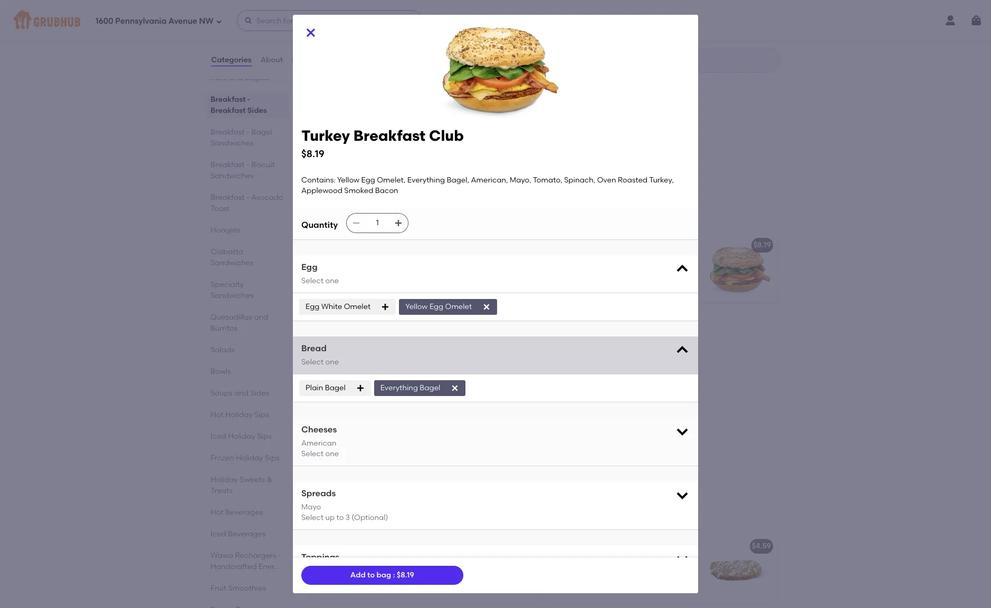 Task type: locate. For each thing, give the bounding box(es) containing it.
sandwich
[[375, 429, 411, 438]]

- left the loose
[[246, 62, 250, 71]]

holiday
[[225, 411, 253, 420], [228, 432, 255, 441], [236, 454, 263, 463], [211, 476, 238, 485]]

contains: inside contains: american, mayo, spinach, tomato, ham, applewood smoked bacon
[[317, 256, 352, 265]]

2 omelet from the left
[[445, 303, 472, 312]]

one inside egg select one
[[325, 277, 339, 286]]

sips inside tab
[[265, 454, 280, 463]]

svg image
[[244, 16, 253, 25], [305, 26, 317, 39], [352, 219, 361, 228], [675, 262, 690, 277], [381, 303, 390, 312], [356, 384, 365, 393]]

1 vertical spatial garlic
[[590, 557, 611, 566]]

smoked
[[344, 186, 373, 195], [413, 267, 442, 275], [623, 288, 652, 297], [414, 342, 443, 351]]

one inside bread select one
[[325, 358, 339, 367]]

breakfast - breakfast sides down bagels
[[211, 95, 267, 115]]

iced inside tab
[[211, 530, 226, 539]]

parmesan
[[656, 542, 693, 551]]

1 eggs from the left
[[371, 542, 389, 551]]

1 horizontal spatial eggs
[[608, 542, 625, 551]]

1 vertical spatial turkey,
[[554, 288, 578, 297]]

scrambled
[[330, 542, 369, 551], [566, 542, 606, 551]]

one up white
[[325, 277, 339, 286]]

1 vertical spatial beverages
[[228, 530, 266, 539]]

aioli,
[[613, 557, 630, 566]]

mayo
[[301, 503, 321, 512]]

scrambled up contains: garlic aioli, grated parmesan, salt, pepper
[[566, 542, 606, 551]]

cheddar,
[[397, 331, 431, 340]]

contains: inside contains: plain bagel, cheddar, tomato, salsa, applewood smoked bacon
[[317, 331, 352, 340]]

and right rolls
[[229, 73, 243, 82]]

0 horizontal spatial breakfast - biscuit sandwiches
[[211, 160, 275, 181]]

omelet for egg white omelet
[[344, 303, 371, 312]]

eggs
[[371, 542, 389, 551], [608, 542, 625, 551]]

0 vertical spatial american,
[[471, 176, 508, 185]]

spinach, inside contains: american, mayo, spinach, tomato, ham, applewood smoked bacon
[[415, 256, 447, 265]]

holiday for frozen
[[236, 454, 263, 463]]

1 horizontal spatial mayo,
[[510, 176, 531, 185]]

chicken up 'american'
[[317, 429, 347, 438]]

soups and sides tab
[[211, 388, 285, 399]]

garlic up salt,
[[590, 557, 611, 566]]

plain up the salsa,
[[353, 331, 371, 340]]

eggs up aioli,
[[608, 542, 625, 551]]

0 horizontal spatial eggs
[[371, 542, 389, 551]]

bagel
[[337, 14, 358, 23], [594, 14, 615, 23], [251, 128, 272, 137], [374, 210, 407, 223], [325, 384, 346, 393], [420, 384, 440, 393]]

omelet,
[[377, 176, 406, 185], [629, 256, 658, 265]]

sips up frozen holiday sips tab
[[257, 432, 272, 441]]

- inside breakfast - avocado toast
[[246, 193, 250, 202]]

- up 'energy'
[[278, 552, 281, 561]]

sips down soups and sides tab
[[254, 411, 269, 420]]

tomato,
[[533, 176, 562, 185], [317, 267, 347, 275], [554, 277, 583, 286], [317, 342, 347, 351]]

and right the soups
[[234, 389, 248, 398]]

breakfast - avocado toast up no scrambled eggs - custom avocado
[[310, 512, 457, 525]]

avocado inside breakfast - avocado toast
[[251, 193, 283, 202]]

beverages inside "tab"
[[225, 508, 263, 517]]

1 omelet from the left
[[344, 303, 371, 312]]

sips up &
[[265, 454, 280, 463]]

1 horizontal spatial bagel,
[[447, 176, 469, 185]]

hot holiday sips
[[211, 411, 269, 420]]

0 horizontal spatial $8.19
[[301, 148, 324, 160]]

0 horizontal spatial breakfast - avocado toast
[[211, 193, 283, 213]]

1 iced from the top
[[211, 432, 226, 441]]

contains: american, mayo, spinach, tomato, ham, applewood smoked bacon button
[[311, 234, 541, 303]]

breakfast inside breakfast - avocado toast
[[211, 193, 245, 202]]

hot for hot beverages
[[211, 508, 224, 517]]

breakfast - biscuit sandwiches up sandwich
[[310, 399, 482, 412]]

salsa,
[[348, 342, 370, 351]]

1 vertical spatial chicken
[[353, 444, 383, 453]]

holiday inside tab
[[225, 411, 253, 420]]

biscuit down breakfast - bagel sandwiches tab
[[251, 160, 275, 169]]

1 scrambled from the left
[[330, 542, 369, 551]]

2 eggs from the left
[[608, 542, 625, 551]]

0 horizontal spatial bagel,
[[373, 331, 395, 340]]

applewood inside contains: plain bagel, cheddar, tomato, salsa, applewood smoked bacon
[[371, 342, 413, 351]]

0 horizontal spatial everything bagel
[[380, 384, 440, 393]]

hot
[[211, 411, 224, 420], [211, 508, 224, 517]]

2 horizontal spatial $8.19
[[754, 241, 771, 250]]

cheeses american select one
[[301, 425, 339, 459]]

1 vertical spatial iced
[[211, 530, 226, 539]]

1 vertical spatial american,
[[353, 256, 390, 265]]

1 vertical spatial and
[[254, 313, 269, 322]]

0 vertical spatial toast
[[211, 204, 230, 213]]

holiday up treats
[[211, 476, 238, 485]]

one down bread
[[325, 358, 339, 367]]

1 horizontal spatial toast
[[427, 512, 457, 525]]

breakfast - breakfast sides up turkey breakfast club $8.19 in the top left of the page
[[310, 97, 462, 110]]

toast up sauce
[[427, 512, 457, 525]]

0 vertical spatial iced
[[211, 432, 226, 441]]

scrambled up creamy
[[330, 542, 369, 551]]

contains: for no scrambled eggs - garlic  parmesan avocado image
[[554, 557, 588, 566]]

plain down bread select one
[[306, 384, 323, 393]]

2 $4.59 from the left
[[752, 542, 771, 551]]

0 vertical spatial turkey,
[[649, 176, 674, 185]]

one inside cheeses american select one
[[325, 450, 339, 459]]

select inside egg select one
[[301, 277, 324, 286]]

and for soups and sides
[[234, 389, 248, 398]]

tab
[[211, 605, 285, 609]]

- down breakfast - biscuit sandwiches tab
[[246, 193, 250, 202]]

no scrambled eggs - custom avocado image
[[462, 535, 541, 604]]

1 horizontal spatial garlic
[[632, 542, 654, 551]]

2 horizontal spatial mayo,
[[656, 267, 678, 275]]

contains: inside contains: garlic aioli, grated parmesan, salt, pepper
[[554, 557, 588, 566]]

soups
[[211, 389, 232, 398]]

to left 3
[[337, 514, 344, 523]]

biscuit
[[251, 160, 275, 169], [374, 399, 412, 412], [349, 429, 373, 438], [408, 444, 432, 453]]

oven
[[597, 176, 616, 185], [618, 277, 637, 286]]

ham,
[[348, 267, 368, 275]]

beverages
[[225, 508, 263, 517], [228, 530, 266, 539]]

everything bagel
[[554, 14, 615, 23], [380, 384, 440, 393]]

ciabatta sandwiches tab
[[211, 247, 285, 269]]

0 vertical spatial sips
[[254, 411, 269, 420]]

holiday down soups and sides
[[225, 411, 253, 420]]

holiday for hot
[[225, 411, 253, 420]]

1 horizontal spatial $4.59
[[752, 542, 771, 551]]

0 horizontal spatial chicken
[[317, 429, 347, 438]]

0 vertical spatial and
[[229, 73, 243, 82]]

1 hot from the top
[[211, 411, 224, 420]]

2 one from the top
[[325, 358, 339, 367]]

iced up "wawa"
[[211, 530, 226, 539]]

1 vertical spatial spinach,
[[415, 256, 447, 265]]

avocado up sauce
[[426, 542, 458, 551]]

breakfast - avocado toast up "hoagies" tab
[[211, 193, 283, 213]]

toast
[[211, 204, 230, 213], [427, 512, 457, 525]]

wawa rechargers - handcrafted energy drinks fruit smoothies
[[211, 552, 283, 593]]

biscuit up sandwich
[[374, 399, 412, 412]]

holiday down iced holiday sips tab
[[236, 454, 263, 463]]

1 vertical spatial everything bagel
[[380, 384, 440, 393]]

beverages for iced beverages
[[228, 530, 266, 539]]

1 vertical spatial bagel,
[[593, 267, 616, 275]]

2 vertical spatial $8.19
[[397, 571, 414, 580]]

0 horizontal spatial oven
[[597, 176, 616, 185]]

smoked inside contains: american, mayo, spinach, tomato, ham, applewood smoked bacon
[[413, 267, 442, 275]]

0 vertical spatial $8.19
[[301, 148, 324, 160]]

spinach,
[[564, 176, 596, 185], [415, 256, 447, 265], [585, 277, 616, 286]]

quesadillas and burritos tab
[[211, 312, 285, 334]]

breakfast
[[211, 62, 245, 71], [211, 95, 246, 104], [310, 97, 364, 110], [374, 97, 429, 110], [211, 106, 246, 115], [354, 127, 426, 145], [211, 128, 245, 137], [211, 160, 245, 169], [211, 193, 245, 202], [310, 210, 364, 223], [310, 399, 364, 412], [310, 512, 364, 525]]

2 vertical spatial yellow
[[406, 303, 428, 312]]

plain bagel up reviews
[[317, 14, 358, 23]]

2 horizontal spatial american,
[[617, 267, 654, 275]]

select up white
[[301, 277, 324, 286]]

sauce
[[416, 557, 439, 566]]

0 horizontal spatial $4.59
[[516, 542, 535, 551]]

holiday inside tab
[[228, 432, 255, 441]]

no up parmesan,
[[554, 542, 564, 551]]

everything bagel button
[[547, 8, 778, 76]]

svg image inside main navigation navigation
[[244, 16, 253, 25]]

1 vertical spatial to
[[367, 571, 375, 580]]

holiday down hot holiday sips
[[228, 432, 255, 441]]

1 horizontal spatial oven
[[618, 277, 637, 286]]

select down mayo
[[301, 514, 324, 523]]

contains: garlic aioli, grated parmesan, salt, pepper
[[554, 557, 658, 577]]

hot inside "tab"
[[211, 508, 224, 517]]

toast up hoagies
[[211, 204, 230, 213]]

hot down treats
[[211, 508, 224, 517]]

- up chicken biscuit sandwich
[[367, 399, 372, 412]]

sips inside tab
[[254, 411, 269, 420]]

avocado
[[251, 193, 283, 202], [374, 512, 424, 525], [426, 542, 458, 551], [695, 542, 727, 551]]

eggs for chipotle
[[371, 542, 389, 551]]

eggs up contains: creamy chipotle sauce on the left bottom of page
[[371, 542, 389, 551]]

chicken down chicken biscuit sandwich
[[353, 444, 383, 453]]

3 select from the top
[[301, 450, 324, 459]]

fruit smoothies tab
[[211, 583, 285, 594]]

beverages down hot beverages "tab"
[[228, 530, 266, 539]]

one
[[325, 277, 339, 286], [325, 358, 339, 367], [325, 450, 339, 459]]

$4.59 for no scrambled eggs - garlic  parmesan avocado
[[752, 542, 771, 551]]

1 one from the top
[[325, 277, 339, 286]]

2 vertical spatial one
[[325, 450, 339, 459]]

4 select from the top
[[301, 514, 324, 523]]

applewood inside contains: american, mayo, spinach, tomato, ham, applewood smoked bacon
[[370, 267, 411, 275]]

contains: plain bagel, cheddar, tomato, salsa, applewood smoked bacon
[[317, 331, 443, 362]]

2 iced from the top
[[211, 530, 226, 539]]

handcrafted
[[211, 563, 257, 572]]

everything bagel image
[[698, 8, 778, 76]]

hoagies tab
[[211, 225, 285, 236]]

0 vertical spatial to
[[337, 514, 344, 523]]

iced inside tab
[[211, 432, 226, 441]]

breakfast inside turkey breakfast club $8.19
[[354, 127, 426, 145]]

beverages up iced beverages tab
[[225, 508, 263, 517]]

$8.19 inside turkey breakfast club $8.19
[[301, 148, 324, 160]]

avocado right parmesan in the bottom of the page
[[695, 542, 727, 551]]

omelet for yellow egg omelet
[[445, 303, 472, 312]]

1 horizontal spatial no
[[554, 542, 564, 551]]

1 horizontal spatial breakfast - biscuit sandwiches
[[310, 399, 482, 412]]

turkey,
[[649, 176, 674, 185], [554, 288, 578, 297]]

iced for iced holiday sips
[[211, 432, 226, 441]]

breakfast - biscuit sandwiches tab
[[211, 159, 285, 182]]

select down 'american'
[[301, 450, 324, 459]]

2 vertical spatial and
[[234, 389, 248, 398]]

breakfast - bagel sandwiches
[[211, 128, 272, 148], [310, 210, 477, 223]]

0 horizontal spatial omelet,
[[377, 176, 406, 185]]

turkey breakfast club $8.19
[[301, 127, 464, 160]]

spreads
[[301, 489, 336, 499]]

0 horizontal spatial garlic
[[590, 557, 611, 566]]

sips for iced holiday sips
[[257, 432, 272, 441]]

sandwiches
[[211, 139, 254, 148], [211, 172, 254, 181], [409, 210, 477, 223], [211, 259, 254, 268], [211, 291, 254, 300], [415, 399, 482, 412]]

svg image
[[970, 14, 983, 27], [216, 18, 222, 25], [394, 219, 403, 228], [483, 303, 491, 312], [675, 343, 690, 358], [451, 384, 459, 393], [675, 424, 690, 439], [675, 488, 690, 503], [675, 552, 690, 567]]

breakfast - avocado toast
[[211, 193, 283, 213], [310, 512, 457, 525]]

bacon inside contains: plain bagel, cheddar, tomato, salsa, applewood smoked bacon
[[317, 353, 340, 362]]

breakfast - breakfast sides
[[211, 95, 267, 115], [310, 97, 462, 110]]

1 horizontal spatial everything bagel
[[554, 14, 615, 23]]

breakfast - avocado toast inside 'tab'
[[211, 193, 283, 213]]

bacon
[[317, 128, 341, 137], [353, 143, 376, 152], [375, 186, 398, 195], [317, 277, 340, 286], [654, 288, 677, 297], [317, 353, 340, 362]]

contains: for chicken biscuit sandwich image
[[317, 444, 352, 453]]

0 horizontal spatial mayo,
[[392, 256, 414, 265]]

specialty sandwiches tab
[[211, 279, 285, 301]]

sips
[[254, 411, 269, 420], [257, 432, 272, 441], [265, 454, 280, 463]]

0 horizontal spatial turkey,
[[554, 288, 578, 297]]

0 horizontal spatial breakfast - breakfast sides
[[211, 95, 267, 115]]

1 horizontal spatial scrambled
[[566, 542, 606, 551]]

1 vertical spatial sips
[[257, 432, 272, 441]]

0 vertical spatial breakfast - biscuit sandwiches
[[211, 160, 275, 181]]

2 vertical spatial american,
[[617, 267, 654, 275]]

1 horizontal spatial breakfast - avocado toast
[[310, 512, 457, 525]]

hot inside tab
[[211, 411, 224, 420]]

1 vertical spatial breakfast - avocado toast
[[310, 512, 457, 525]]

garlic up grated
[[632, 542, 654, 551]]

sides
[[432, 97, 462, 110], [247, 106, 267, 115], [250, 389, 269, 398]]

2 select from the top
[[301, 358, 324, 367]]

and for quesadillas and burritos
[[254, 313, 269, 322]]

1 horizontal spatial yellow
[[406, 303, 428, 312]]

1 vertical spatial hot
[[211, 508, 224, 517]]

holiday sweets & treats tab
[[211, 475, 285, 497]]

-
[[246, 62, 250, 71], [247, 95, 251, 104], [367, 97, 372, 110], [246, 128, 250, 137], [246, 160, 250, 169], [246, 193, 250, 202], [367, 210, 372, 223], [367, 399, 372, 412], [367, 512, 372, 525], [391, 542, 394, 551], [627, 542, 630, 551], [278, 552, 281, 561]]

chicken
[[317, 429, 347, 438], [353, 444, 383, 453]]

contains: for no scrambled eggs - custom avocado image
[[317, 557, 352, 566]]

and
[[229, 73, 243, 82], [254, 313, 269, 322], [234, 389, 248, 398]]

2 no from the left
[[554, 542, 564, 551]]

bagel inside tab
[[251, 128, 272, 137]]

avocado down breakfast - biscuit sandwiches tab
[[251, 193, 283, 202]]

treats
[[211, 487, 233, 496]]

sips inside tab
[[257, 432, 272, 441]]

2 hot from the top
[[211, 508, 224, 517]]

about button
[[260, 41, 284, 79]]

1 horizontal spatial $8.19
[[397, 571, 414, 580]]

2 vertical spatial sips
[[265, 454, 280, 463]]

wawa
[[211, 552, 233, 561]]

soups and sides
[[211, 389, 269, 398]]

no
[[317, 542, 328, 551], [554, 542, 564, 551]]

bowls tab
[[211, 366, 285, 377]]

plain bagel down bread select one
[[306, 384, 346, 393]]

contains: for bacon image
[[317, 143, 352, 152]]

3 one from the top
[[325, 450, 339, 459]]

1 vertical spatial breakfast - bagel sandwiches
[[310, 210, 477, 223]]

salads tab
[[211, 345, 285, 356]]

1 vertical spatial omelet,
[[629, 256, 658, 265]]

no up toppings
[[317, 542, 328, 551]]

1 vertical spatial toast
[[427, 512, 457, 525]]

contains: yellow egg omelet, everything bagel, american, mayo, tomato, spinach, oven roasted turkey, applewood smoked bacon
[[301, 176, 676, 195], [554, 256, 678, 297]]

smoothies
[[228, 584, 266, 593]]

american,
[[471, 176, 508, 185], [353, 256, 390, 265], [617, 267, 654, 275]]

and right quesadillas
[[254, 313, 269, 322]]

0 horizontal spatial yellow
[[337, 176, 360, 185]]

1 vertical spatial one
[[325, 358, 339, 367]]

1 vertical spatial plain
[[353, 331, 371, 340]]

to
[[337, 514, 344, 523], [367, 571, 375, 580]]

sips for frozen holiday sips
[[265, 454, 280, 463]]

1 vertical spatial mayo,
[[392, 256, 414, 265]]

2 scrambled from the left
[[566, 542, 606, 551]]

to left "bag"
[[367, 571, 375, 580]]

0 vertical spatial beverages
[[225, 508, 263, 517]]

breakfast - biscuit sandwiches inside tab
[[211, 160, 275, 181]]

1 $4.59 from the left
[[516, 542, 535, 551]]

breakfast - bagel sandwiches tab
[[211, 127, 285, 149]]

0 vertical spatial garlic
[[632, 542, 654, 551]]

1 no from the left
[[317, 542, 328, 551]]

toast inside breakfast - avocado toast
[[211, 204, 230, 213]]

sweets
[[240, 476, 265, 485]]

yellow
[[337, 176, 360, 185], [590, 256, 612, 265], [406, 303, 428, 312]]

specialty sandwiches
[[211, 280, 254, 300]]

0 horizontal spatial breakfast - bagel sandwiches
[[211, 128, 272, 148]]

iced up the frozen
[[211, 432, 226, 441]]

bread
[[301, 344, 327, 354]]

- inside breakfast - biscuit sandwiches
[[246, 160, 250, 169]]

2 vertical spatial bagel,
[[373, 331, 395, 340]]

1 horizontal spatial omelet
[[445, 303, 472, 312]]

breakfast - breakfast sides tab
[[211, 94, 285, 116]]

beverages inside tab
[[228, 530, 266, 539]]

0 vertical spatial roasted
[[618, 176, 648, 185]]

breakfast - biscuit sandwiches down breakfast - bagel sandwiches tab
[[211, 160, 275, 181]]

breakfast inside breakfast - loose rolls and bagels
[[211, 62, 245, 71]]

$4.59 for no scrambled eggs - custom avocado
[[516, 542, 535, 551]]

and inside quesadillas and burritos
[[254, 313, 269, 322]]

strips,
[[384, 444, 406, 453]]

0 vertical spatial one
[[325, 277, 339, 286]]

- down breakfast - bagel sandwiches tab
[[246, 160, 250, 169]]

0 vertical spatial hot
[[211, 411, 224, 420]]

breakfast - biscuit sandwiches
[[211, 160, 275, 181], [310, 399, 482, 412]]

mayo,
[[510, 176, 531, 185], [392, 256, 414, 265], [656, 267, 678, 275]]

1 select from the top
[[301, 277, 324, 286]]

0 horizontal spatial to
[[337, 514, 344, 523]]

hot down the soups
[[211, 411, 224, 420]]

0 horizontal spatial toast
[[211, 204, 230, 213]]

plain up reviews
[[317, 14, 335, 23]]

contains: chicken strips, biscuit
[[317, 444, 432, 453]]

burritos
[[211, 324, 238, 333]]

0 horizontal spatial omelet
[[344, 303, 371, 312]]

one down 'american'
[[325, 450, 339, 459]]

0 vertical spatial spinach,
[[564, 176, 596, 185]]

select down bread
[[301, 358, 324, 367]]

0 vertical spatial contains: yellow egg omelet, everything bagel, american, mayo, tomato, spinach, oven roasted turkey, applewood smoked bacon
[[301, 176, 676, 195]]



Task type: describe. For each thing, give the bounding box(es) containing it.
- right 3
[[367, 512, 372, 525]]

spreads mayo select up to 3 (optional)
[[301, 489, 388, 523]]

pennsylvania
[[115, 16, 167, 26]]

select inside cheeses american select one
[[301, 450, 324, 459]]

reviews button
[[291, 41, 322, 79]]

american, inside contains: american, mayo, spinach, tomato, ham, applewood smoked bacon
[[353, 256, 390, 265]]

0 vertical spatial plain
[[317, 14, 335, 23]]

Input item quantity number field
[[366, 214, 389, 233]]

turkey breakfast club image
[[698, 234, 778, 303]]

$1.79
[[518, 14, 535, 23]]

hot beverages tab
[[211, 507, 285, 518]]

egg white omelet
[[306, 303, 371, 312]]

creamy
[[353, 557, 382, 566]]

mayo, inside contains: american, mayo, spinach, tomato, ham, applewood smoked bacon
[[392, 256, 414, 265]]

biscuit right strips,
[[408, 444, 432, 453]]

iced holiday sips tab
[[211, 431, 285, 442]]

contains: american, mayo, spinach, tomato, ham, applewood smoked bacon
[[317, 256, 447, 286]]

biscuit inside breakfast - biscuit sandwiches
[[251, 160, 275, 169]]

categories
[[211, 55, 252, 64]]

(optional)
[[352, 514, 388, 523]]

one for egg
[[325, 277, 339, 286]]

bacon image
[[462, 121, 541, 190]]

ciabatta
[[211, 248, 243, 257]]

about
[[261, 55, 283, 64]]

0 vertical spatial oven
[[597, 176, 616, 185]]

- up aioli,
[[627, 542, 630, 551]]

loose
[[251, 62, 273, 71]]

biscuit up contains: chicken strips, biscuit
[[349, 429, 373, 438]]

quesadillas and burritos
[[211, 313, 269, 333]]

1 horizontal spatial breakfast - breakfast sides
[[310, 97, 462, 110]]

iced beverages
[[211, 530, 266, 539]]

energy
[[259, 563, 283, 572]]

up
[[325, 514, 335, 523]]

select inside "spreads mayo select up to 3 (optional)"
[[301, 514, 324, 523]]

eggs for aioli,
[[608, 542, 625, 551]]

no scrambled eggs - custom avocado
[[317, 542, 458, 551]]

reviews
[[292, 55, 321, 64]]

sides up breakfast - bagel sandwiches tab
[[247, 106, 267, 115]]

holiday for iced
[[228, 432, 255, 441]]

frozen
[[211, 454, 234, 463]]

specialty
[[211, 280, 244, 289]]

- up turkey breakfast club $8.19 in the top left of the page
[[367, 97, 372, 110]]

- down bagels
[[247, 95, 251, 104]]

2 vertical spatial spinach,
[[585, 277, 616, 286]]

everything inside button
[[554, 14, 592, 23]]

frozen holiday sips
[[211, 454, 280, 463]]

scrambled for creamy
[[330, 542, 369, 551]]

quantity
[[301, 220, 338, 230]]

breakfast - bagel sandwiches inside tab
[[211, 128, 272, 148]]

scrambled for garlic
[[566, 542, 606, 551]]

0 vertical spatial plain bagel
[[317, 14, 358, 23]]

2 horizontal spatial bagel,
[[593, 267, 616, 275]]

0 vertical spatial chicken
[[317, 429, 347, 438]]

no for no scrambled eggs - garlic  parmesan avocado
[[554, 542, 564, 551]]

- inside wawa rechargers - handcrafted energy drinks fruit smoothies
[[278, 552, 281, 561]]

sides up club
[[432, 97, 462, 110]]

toppings
[[301, 553, 339, 563]]

1 horizontal spatial chicken
[[353, 444, 383, 453]]

turkey
[[301, 127, 350, 145]]

1600
[[96, 16, 113, 26]]

3
[[346, 514, 350, 523]]

contains: for ham image
[[317, 256, 352, 265]]

0 vertical spatial omelet,
[[377, 176, 406, 185]]

- inside breakfast - loose rolls and bagels
[[246, 62, 250, 71]]

hot holiday sips tab
[[211, 410, 285, 421]]

and inside breakfast - loose rolls and bagels
[[229, 73, 243, 82]]

1 vertical spatial contains: yellow egg omelet, everything bagel, american, mayo, tomato, spinach, oven roasted turkey, applewood smoked bacon
[[554, 256, 678, 297]]

white
[[321, 303, 342, 312]]

no scrambled eggs - garlic  parmesan avocado
[[554, 542, 727, 551]]

western
[[317, 316, 347, 325]]

1 horizontal spatial american,
[[471, 176, 508, 185]]

1 vertical spatial oven
[[618, 277, 637, 286]]

wawa rechargers - handcrafted energy drinks tab
[[211, 551, 285, 583]]

1 horizontal spatial omelet,
[[629, 256, 658, 265]]

1 vertical spatial $8.19
[[754, 241, 771, 250]]

tomato, inside contains: plain bagel, cheddar, tomato, salsa, applewood smoked bacon
[[317, 342, 347, 351]]

club
[[429, 127, 464, 145]]

smoked inside contains: plain bagel, cheddar, tomato, salsa, applewood smoked bacon
[[414, 342, 443, 351]]

hot for hot holiday sips
[[211, 411, 224, 420]]

fruit
[[211, 584, 226, 593]]

- down the breakfast - breakfast sides tab
[[246, 128, 250, 137]]

iced beverages tab
[[211, 529, 285, 540]]

&
[[267, 476, 272, 485]]

1 vertical spatial breakfast - biscuit sandwiches
[[310, 399, 482, 412]]

iced for iced beverages
[[211, 530, 226, 539]]

bacon inside contains: american, mayo, spinach, tomato, ham, applewood smoked bacon
[[317, 277, 340, 286]]

tomato, inside contains: american, mayo, spinach, tomato, ham, applewood smoked bacon
[[317, 267, 347, 275]]

- up 'chipotle'
[[391, 542, 394, 551]]

sides up the hot holiday sips tab
[[250, 389, 269, 398]]

drinks
[[211, 574, 232, 583]]

bag
[[377, 571, 391, 580]]

2 vertical spatial plain
[[306, 384, 323, 393]]

hot beverages
[[211, 508, 263, 517]]

main navigation navigation
[[0, 0, 991, 41]]

bagels
[[245, 73, 269, 82]]

1600 pennsylvania avenue nw
[[96, 16, 214, 26]]

pepper
[[611, 568, 637, 577]]

:
[[393, 571, 395, 580]]

1 vertical spatial plain bagel
[[306, 384, 346, 393]]

sips for hot holiday sips
[[254, 411, 269, 420]]

egg select one
[[301, 263, 339, 286]]

ham image
[[462, 234, 541, 303]]

yellow egg omelet
[[406, 303, 472, 312]]

categories button
[[211, 41, 252, 79]]

1 vertical spatial roasted
[[639, 277, 668, 286]]

0 vertical spatial yellow
[[337, 176, 360, 185]]

chipotle
[[384, 557, 415, 566]]

chicken biscuit sandwich
[[317, 429, 411, 438]]

bread select one
[[301, 344, 339, 367]]

avenue
[[169, 16, 197, 26]]

0 vertical spatial mayo,
[[510, 176, 531, 185]]

american
[[301, 439, 337, 448]]

quesadillas
[[211, 313, 253, 322]]

frozen holiday sips tab
[[211, 453, 285, 464]]

parmesan,
[[554, 568, 592, 577]]

no scrambled eggs - garlic  parmesan avocado image
[[698, 535, 778, 604]]

contains: bacon
[[317, 143, 376, 152]]

plain bagel image
[[462, 8, 541, 76]]

add to bag : $8.19
[[350, 571, 414, 580]]

contains: creamy chipotle sauce
[[317, 557, 439, 566]]

cheeses
[[301, 425, 337, 435]]

beverages for hot beverages
[[225, 508, 263, 517]]

contains: for turkey breakfast club image
[[554, 256, 588, 265]]

grated
[[632, 557, 658, 566]]

western image
[[462, 309, 541, 378]]

salt,
[[594, 568, 610, 577]]

to inside "spreads mayo select up to 3 (optional)"
[[337, 514, 344, 523]]

contains: for western "image" on the bottom of the page
[[317, 331, 352, 340]]

1 horizontal spatial turkey,
[[649, 176, 674, 185]]

custom
[[395, 542, 424, 551]]

select inside bread select one
[[301, 358, 324, 367]]

garlic inside contains: garlic aioli, grated parmesan, salt, pepper
[[590, 557, 611, 566]]

breakfast - avocado toast tab
[[211, 192, 285, 214]]

1 horizontal spatial to
[[367, 571, 375, 580]]

2 vertical spatial mayo,
[[656, 267, 678, 275]]

salads
[[211, 346, 235, 355]]

breakfast - loose rolls and bagels
[[211, 62, 273, 82]]

avocado up custom
[[374, 512, 424, 525]]

breakfast inside breakfast - biscuit sandwiches
[[211, 160, 245, 169]]

0 vertical spatial bagel,
[[447, 176, 469, 185]]

sandwiches inside breakfast - biscuit sandwiches
[[211, 172, 254, 181]]

nw
[[199, 16, 214, 26]]

1 horizontal spatial breakfast - bagel sandwiches
[[310, 210, 477, 223]]

chicken biscuit sandwich image
[[462, 422, 541, 491]]

$7.49
[[517, 316, 535, 325]]

bagel, inside contains: plain bagel, cheddar, tomato, salsa, applewood smoked bacon
[[373, 331, 395, 340]]

egg inside egg select one
[[301, 263, 318, 273]]

everything bagel inside everything bagel button
[[554, 14, 615, 23]]

hoagies
[[211, 226, 240, 235]]

no for no scrambled eggs - custom avocado
[[317, 542, 328, 551]]

breakfast - breakfast sides inside tab
[[211, 95, 267, 115]]

ciabatta sandwiches
[[211, 248, 254, 268]]

rechargers
[[235, 552, 276, 561]]

add
[[350, 571, 366, 580]]

rolls
[[211, 73, 227, 82]]

iced holiday sips
[[211, 432, 272, 441]]

breakfast - loose rolls and bagels tab
[[211, 61, 285, 83]]

bagel inside button
[[594, 14, 615, 23]]

bowls
[[211, 367, 231, 376]]

holiday sweets & treats
[[211, 476, 272, 496]]

one for bread
[[325, 358, 339, 367]]

plain inside contains: plain bagel, cheddar, tomato, salsa, applewood smoked bacon
[[353, 331, 371, 340]]

holiday inside holiday sweets & treats
[[211, 476, 238, 485]]

2 horizontal spatial yellow
[[590, 256, 612, 265]]

- right quantity
[[367, 210, 372, 223]]



Task type: vqa. For each thing, say whether or not it's contained in the screenshot.
10/10
no



